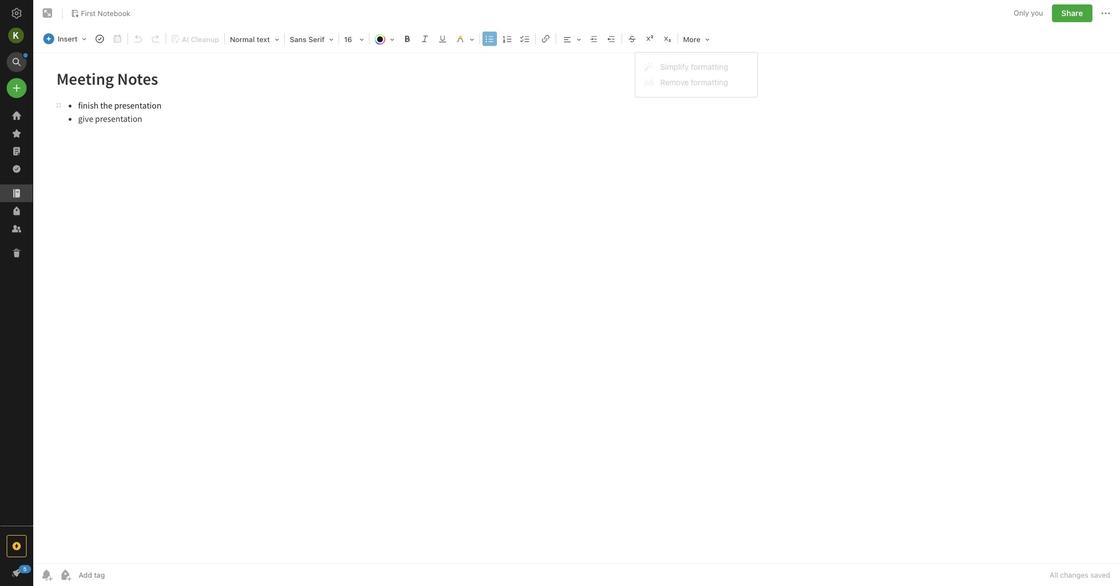 Task type: vqa. For each thing, say whether or not it's contained in the screenshot.
First Notebook
yes



Task type: locate. For each thing, give the bounding box(es) containing it.
saved
[[1091, 571, 1110, 580]]

expand note image
[[41, 7, 54, 20]]

numbered list image
[[500, 31, 515, 47]]

only
[[1014, 8, 1029, 17]]

all changes saved
[[1050, 571, 1110, 580]]

note window element
[[33, 0, 1119, 586]]

remove formatting
[[660, 78, 728, 87]]

Heading level field
[[226, 31, 283, 47]]

Insert field
[[40, 31, 90, 47]]

normal text
[[230, 35, 270, 44]]

upgrade image
[[10, 540, 23, 553]]

simplify formatting
[[660, 62, 728, 71]]

click to expand image
[[29, 566, 37, 579]]

16
[[344, 35, 352, 44]]

Font size field
[[340, 31, 368, 47]]

1 vertical spatial formatting
[[691, 78, 728, 87]]

insert link image
[[538, 31, 554, 47]]

dropdown list menu
[[635, 59, 757, 90]]

add tag image
[[59, 569, 72, 582]]

formatting inside remove formatting link
[[691, 78, 728, 87]]

checklist image
[[517, 31, 533, 47]]

tree
[[0, 107, 33, 525]]

2 formatting from the top
[[691, 78, 728, 87]]

only you
[[1014, 8, 1043, 17]]

remove formatting link
[[635, 75, 757, 90]]

share
[[1062, 8, 1083, 18]]

1 formatting from the top
[[691, 62, 728, 71]]

0 vertical spatial formatting
[[691, 62, 728, 71]]

formatting down simplify formatting link
[[691, 78, 728, 87]]

notebook
[[98, 9, 130, 18]]

formatting
[[691, 62, 728, 71], [691, 78, 728, 87]]

formatting inside simplify formatting link
[[691, 62, 728, 71]]

more actions image
[[1099, 7, 1113, 20]]

Help and Learning task checklist field
[[0, 564, 33, 582]]

formatting up remove formatting link
[[691, 62, 728, 71]]

share button
[[1052, 4, 1093, 22]]

More actions field
[[1099, 4, 1113, 22]]



Task type: describe. For each thing, give the bounding box(es) containing it.
text
[[257, 35, 270, 44]]

first notebook button
[[67, 6, 134, 21]]

simplify formatting link
[[635, 59, 757, 75]]

insert
[[58, 34, 78, 43]]

add a reminder image
[[40, 569, 53, 582]]

Note Editor text field
[[33, 53, 1119, 564]]

account image
[[8, 28, 24, 43]]

normal
[[230, 35, 255, 44]]

superscript image
[[642, 31, 658, 47]]

More field
[[679, 31, 713, 47]]

Add tag field
[[78, 570, 161, 580]]

changes
[[1060, 571, 1089, 580]]

simplify
[[660, 62, 689, 71]]

first notebook
[[81, 9, 130, 18]]

Alignment field
[[557, 31, 585, 47]]

strikethrough image
[[624, 31, 640, 47]]

bulleted list image
[[482, 31, 498, 47]]

italic image
[[417, 31, 433, 47]]

Font family field
[[286, 31, 337, 47]]

Account field
[[0, 24, 33, 47]]

more
[[683, 35, 701, 44]]

task image
[[92, 31, 107, 47]]

all
[[1050, 571, 1058, 580]]

bold image
[[399, 31, 415, 47]]

Highlight field
[[452, 31, 478, 47]]

sans
[[290, 35, 307, 44]]

underline image
[[435, 31, 450, 47]]

remove
[[660, 78, 689, 87]]

subscript image
[[660, 31, 675, 47]]

indent image
[[586, 31, 602, 47]]

formatting for simplify formatting
[[691, 62, 728, 71]]

serif
[[308, 35, 325, 44]]

first
[[81, 9, 96, 18]]

Font color field
[[371, 31, 398, 47]]

you
[[1031, 8, 1043, 17]]

sans serif
[[290, 35, 325, 44]]

outdent image
[[604, 31, 619, 47]]

settings image
[[10, 7, 23, 20]]

formatting for remove formatting
[[691, 78, 728, 87]]

5
[[23, 566, 27, 572]]

home image
[[10, 109, 23, 122]]



